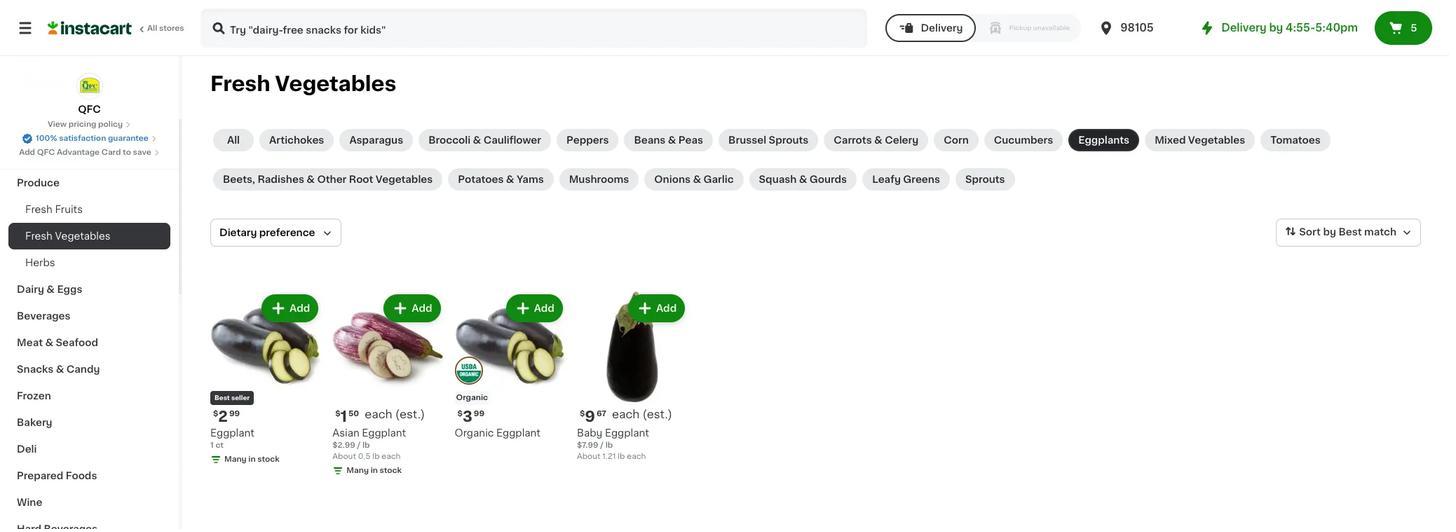 Task type: vqa. For each thing, say whether or not it's contained in the screenshot.
Foods
yes



Task type: locate. For each thing, give the bounding box(es) containing it.
0 horizontal spatial delivery
[[921, 23, 963, 33]]

product group
[[210, 292, 321, 469], [333, 292, 444, 480], [455, 292, 566, 441], [577, 292, 688, 463]]

dairy & eggs
[[17, 285, 82, 295]]

0 horizontal spatial by
[[1270, 22, 1284, 33]]

None search field
[[201, 8, 868, 48]]

$ down best seller
[[213, 410, 218, 418]]

0 horizontal spatial qfc
[[37, 149, 55, 156]]

dietary preference button
[[210, 219, 341, 247]]

produce
[[17, 178, 60, 188]]

product group containing 3
[[455, 292, 566, 441]]

0 horizontal spatial (est.)
[[395, 409, 425, 420]]

many in stock
[[224, 456, 280, 464], [347, 467, 402, 475]]

deli
[[17, 445, 37, 454]]

instacart logo image
[[48, 20, 132, 36]]

vegetables inside 'link'
[[1189, 135, 1246, 145]]

about down $2.99
[[333, 453, 356, 461]]

mixed vegetables link
[[1145, 129, 1256, 151]]

1 horizontal spatial 1
[[341, 410, 347, 424]]

99 for 3
[[474, 410, 485, 418]]

fresh vegetables
[[210, 74, 396, 94], [25, 231, 110, 241]]

each right 1.21 on the bottom left of page
[[627, 453, 646, 461]]

buy it again link
[[8, 38, 170, 66]]

$ for 9
[[580, 410, 585, 418]]

1 vertical spatial fresh
[[25, 205, 53, 215]]

potatoes & yams
[[458, 175, 544, 184]]

(est.) up baby eggplant $7.99 / lb about 1.21 lb each
[[643, 409, 673, 420]]

1 $ from the left
[[213, 410, 218, 418]]

fresh fruits
[[25, 205, 83, 215]]

& left the eggs
[[46, 285, 55, 295]]

baby eggplant $7.99 / lb about 1.21 lb each
[[577, 429, 649, 461]]

0 horizontal spatial /
[[357, 442, 361, 450]]

each (est.) inside the $1.50 each (estimated) element
[[365, 409, 425, 420]]

vegetables right root
[[376, 175, 433, 184]]

lb right '0.5'
[[373, 453, 380, 461]]

best inside field
[[1339, 227, 1362, 237]]

/ up '0.5'
[[357, 442, 361, 450]]

organic for organic
[[456, 394, 488, 402]]

add for eggplant
[[290, 304, 310, 313]]

best for best seller
[[215, 395, 230, 401]]

delivery inside delivery by 4:55-5:40pm link
[[1222, 22, 1267, 33]]

1 vertical spatial by
[[1324, 227, 1337, 237]]

all stores link
[[48, 8, 185, 48]]

2 product group from the left
[[333, 292, 444, 480]]

Best match Sort by field
[[1277, 219, 1422, 247]]

bakery link
[[8, 410, 170, 436]]

best left seller
[[215, 395, 230, 401]]

sprouts down corn link
[[966, 175, 1005, 184]]

broccoli
[[429, 135, 471, 145]]

each right '0.5'
[[382, 453, 401, 461]]

$ up the organic eggplant
[[458, 410, 463, 418]]

all left the stores
[[147, 25, 157, 32]]

$ for 3
[[458, 410, 463, 418]]

0 vertical spatial 1
[[341, 410, 347, 424]]

0 vertical spatial by
[[1270, 22, 1284, 33]]

0 horizontal spatial many in stock
[[224, 456, 280, 464]]

4:55-
[[1286, 22, 1316, 33]]

add for baby eggplant
[[656, 304, 677, 313]]

onions
[[655, 175, 691, 184]]

99 right 2
[[229, 410, 240, 418]]

each (est.) up asian eggplant $2.99 / lb about 0.5 lb each
[[365, 409, 425, 420]]

each (est.) inside $9.67 each (estimated) element
[[612, 409, 673, 420]]

fresh for produce
[[25, 205, 53, 215]]

0 vertical spatial sprouts
[[769, 135, 809, 145]]

eggplant inside asian eggplant $2.99 / lb about 0.5 lb each
[[362, 429, 406, 439]]

2 each (est.) from the left
[[612, 409, 673, 420]]

0 vertical spatial many in stock
[[224, 456, 280, 464]]

vegetables down fresh fruits link
[[55, 231, 110, 241]]

all
[[147, 25, 157, 32], [227, 135, 240, 145]]

beverages
[[17, 311, 71, 321]]

1 inside 'eggplant 1 ct'
[[210, 442, 214, 450]]

1 vertical spatial many
[[347, 467, 369, 475]]

$ left 67
[[580, 410, 585, 418]]

1 99 from the left
[[229, 410, 240, 418]]

1 vertical spatial fresh vegetables
[[25, 231, 110, 241]]

/
[[357, 442, 361, 450], [600, 442, 604, 450]]

tomatoes
[[1271, 135, 1321, 145]]

1 vertical spatial best
[[215, 395, 230, 401]]

1 vertical spatial 1
[[210, 442, 214, 450]]

$ inside $ 1 50
[[335, 410, 341, 418]]

all for all
[[227, 135, 240, 145]]

4 eggplant from the left
[[605, 429, 649, 439]]

& for potatoes & yams
[[506, 175, 514, 184]]

$
[[213, 410, 218, 418], [335, 410, 341, 418], [458, 410, 463, 418], [580, 410, 585, 418]]

1 add button from the left
[[263, 296, 317, 321]]

each (est.) for 1
[[365, 409, 425, 420]]

beverages link
[[8, 303, 170, 330]]

sort
[[1300, 227, 1321, 237]]

1 horizontal spatial /
[[600, 442, 604, 450]]

& right broccoli
[[473, 135, 481, 145]]

each inside asian eggplant $2.99 / lb about 0.5 lb each
[[382, 453, 401, 461]]

celery
[[885, 135, 919, 145]]

fresh vegetables up artichokes on the top left of the page
[[210, 74, 396, 94]]

1 horizontal spatial 99
[[474, 410, 485, 418]]

organic up $ 3 99
[[456, 394, 488, 402]]

eggplant inside baby eggplant $7.99 / lb about 1.21 lb each
[[605, 429, 649, 439]]

sprouts
[[769, 135, 809, 145], [966, 175, 1005, 184]]

& left candy
[[56, 365, 64, 374]]

& for broccoli & cauliflower
[[473, 135, 481, 145]]

eggplant for asian eggplant $2.99 / lb about 0.5 lb each
[[362, 429, 406, 439]]

& left garlic
[[693, 175, 701, 184]]

$ inside $ 3 99
[[458, 410, 463, 418]]

about inside asian eggplant $2.99 / lb about 0.5 lb each
[[333, 453, 356, 461]]

$2.99
[[333, 442, 355, 450]]

2 / from the left
[[600, 442, 604, 450]]

add for asian eggplant
[[412, 304, 432, 313]]

1 product group from the left
[[210, 292, 321, 469]]

1 left 50
[[341, 410, 347, 424]]

1 vertical spatial many in stock
[[347, 467, 402, 475]]

2 vertical spatial fresh
[[25, 231, 53, 241]]

(est.) inside the $1.50 each (estimated) element
[[395, 409, 425, 420]]

Search field
[[202, 10, 866, 46]]

corn link
[[934, 129, 979, 151]]

eggs
[[57, 285, 82, 295]]

in down 'eggplant 1 ct'
[[248, 456, 256, 464]]

1 each (est.) from the left
[[365, 409, 425, 420]]

$ inside $ 9 67
[[580, 410, 585, 418]]

$ inside $ 2 99
[[213, 410, 218, 418]]

many in stock down '0.5'
[[347, 467, 402, 475]]

1 horizontal spatial about
[[577, 453, 601, 461]]

many down 'eggplant 1 ct'
[[224, 456, 247, 464]]

by inside the best match sort by field
[[1324, 227, 1337, 237]]

leafy
[[873, 175, 901, 184]]

by left the 4:55-
[[1270, 22, 1284, 33]]

product group containing 9
[[577, 292, 688, 463]]

& for dairy & eggs
[[46, 285, 55, 295]]

1 horizontal spatial all
[[227, 135, 240, 145]]

qfc down the 100%
[[37, 149, 55, 156]]

fresh vegetables down the fruits
[[25, 231, 110, 241]]

each inside baby eggplant $7.99 / lb about 1.21 lb each
[[627, 453, 646, 461]]

dairy
[[17, 285, 44, 295]]

& left celery
[[875, 135, 883, 145]]

fresh fruits link
[[8, 196, 170, 223]]

5
[[1411, 23, 1418, 33]]

foods
[[66, 471, 97, 481]]

1.21
[[603, 453, 616, 461]]

buy
[[39, 47, 59, 57]]

1 about from the left
[[333, 453, 356, 461]]

service type group
[[886, 14, 1082, 42]]

sort by
[[1300, 227, 1337, 237]]

delivery button
[[886, 14, 976, 42]]

1 (est.) from the left
[[395, 409, 425, 420]]

delivery for delivery by 4:55-5:40pm
[[1222, 22, 1267, 33]]

fresh up herbs
[[25, 231, 53, 241]]

$ left 50
[[335, 410, 341, 418]]

5:40pm
[[1316, 22, 1358, 33]]

by inside delivery by 4:55-5:40pm link
[[1270, 22, 1284, 33]]

onions & garlic link
[[645, 168, 744, 191]]

2 add button from the left
[[385, 296, 439, 321]]

0 horizontal spatial fresh vegetables
[[25, 231, 110, 241]]

2 (est.) from the left
[[643, 409, 673, 420]]

lb up '0.5'
[[363, 442, 370, 450]]

99 inside $ 2 99
[[229, 410, 240, 418]]

frozen
[[17, 391, 51, 401]]

delivery for delivery
[[921, 23, 963, 33]]

0 vertical spatial in
[[248, 456, 256, 464]]

delivery inside delivery button
[[921, 23, 963, 33]]

1 horizontal spatial best
[[1339, 227, 1362, 237]]

item badge image
[[455, 357, 483, 385]]

2 about from the left
[[577, 453, 601, 461]]

garlic
[[704, 175, 734, 184]]

all up beets,
[[227, 135, 240, 145]]

4 product group from the left
[[577, 292, 688, 463]]

best left match
[[1339, 227, 1362, 237]]

fresh down the produce
[[25, 205, 53, 215]]

1 vertical spatial all
[[227, 135, 240, 145]]

0 horizontal spatial all
[[147, 25, 157, 32]]

1 horizontal spatial delivery
[[1222, 22, 1267, 33]]

1 horizontal spatial qfc
[[78, 104, 101, 114]]

(est.) up asian eggplant $2.99 / lb about 0.5 lb each
[[395, 409, 425, 420]]

1 horizontal spatial stock
[[380, 467, 402, 475]]

& for onions & garlic
[[693, 175, 701, 184]]

card
[[102, 149, 121, 156]]

0 horizontal spatial each (est.)
[[365, 409, 425, 420]]

$ for 2
[[213, 410, 218, 418]]

0 vertical spatial qfc
[[78, 104, 101, 114]]

by
[[1270, 22, 1284, 33], [1324, 227, 1337, 237]]

fresh up the all link
[[210, 74, 270, 94]]

4 add button from the left
[[630, 296, 684, 321]]

1 vertical spatial in
[[371, 467, 378, 475]]

$ 2 99
[[213, 410, 240, 424]]

/ inside asian eggplant $2.99 / lb about 0.5 lb each
[[357, 442, 361, 450]]

1 / from the left
[[357, 442, 361, 450]]

organic
[[456, 394, 488, 402], [455, 429, 494, 439]]

in down asian eggplant $2.99 / lb about 0.5 lb each
[[371, 467, 378, 475]]

each (est.) right 67
[[612, 409, 673, 420]]

broccoli & cauliflower link
[[419, 129, 551, 151]]

about down $7.99
[[577, 453, 601, 461]]

0 horizontal spatial about
[[333, 453, 356, 461]]

candy
[[66, 365, 100, 374]]

3 add button from the left
[[507, 296, 562, 321]]

vegetables right mixed
[[1189, 135, 1246, 145]]

add button for asian eggplant
[[385, 296, 439, 321]]

99 right 3
[[474, 410, 485, 418]]

/ inside baby eggplant $7.99 / lb about 1.21 lb each
[[600, 442, 604, 450]]

0 horizontal spatial stock
[[258, 456, 280, 464]]

5 button
[[1375, 11, 1433, 45]]

/ up 1.21 on the bottom left of page
[[600, 442, 604, 450]]

1 horizontal spatial in
[[371, 467, 378, 475]]

organic down $ 3 99
[[455, 429, 494, 439]]

& left gourds on the top of page
[[799, 175, 807, 184]]

preference
[[259, 228, 315, 238]]

qfc
[[78, 104, 101, 114], [37, 149, 55, 156]]

1 vertical spatial organic
[[455, 429, 494, 439]]

& left yams
[[506, 175, 514, 184]]

& for squash & gourds
[[799, 175, 807, 184]]

1 horizontal spatial by
[[1324, 227, 1337, 237]]

0 vertical spatial many
[[224, 456, 247, 464]]

& right meat
[[45, 338, 53, 348]]

1
[[341, 410, 347, 424], [210, 442, 214, 450]]

3 eggplant from the left
[[497, 429, 541, 439]]

many in stock down 'eggplant 1 ct'
[[224, 456, 280, 464]]

carrots & celery
[[834, 135, 919, 145]]

1 vertical spatial qfc
[[37, 149, 55, 156]]

brussel sprouts
[[729, 135, 809, 145]]

/ for baby
[[600, 442, 604, 450]]

(est.) inside $9.67 each (estimated) element
[[643, 409, 673, 420]]

3 $ from the left
[[458, 410, 463, 418]]

beans
[[634, 135, 666, 145]]

1 horizontal spatial (est.)
[[643, 409, 673, 420]]

3 product group from the left
[[455, 292, 566, 441]]

& left peas
[[668, 135, 676, 145]]

qfc up view pricing policy link
[[78, 104, 101, 114]]

best for best match
[[1339, 227, 1362, 237]]

squash
[[759, 175, 797, 184]]

2 99 from the left
[[474, 410, 485, 418]]

potatoes & yams link
[[448, 168, 554, 191]]

& for carrots & celery
[[875, 135, 883, 145]]

1 left "ct"
[[210, 442, 214, 450]]

frozen link
[[8, 383, 170, 410]]

0 vertical spatial best
[[1339, 227, 1362, 237]]

about for asian
[[333, 453, 356, 461]]

sprouts link
[[956, 168, 1015, 191]]

leafy greens link
[[863, 168, 950, 191]]

meat
[[17, 338, 43, 348]]

1 horizontal spatial fresh vegetables
[[210, 74, 396, 94]]

about inside baby eggplant $7.99 / lb about 1.21 lb each
[[577, 453, 601, 461]]

mixed vegetables
[[1155, 135, 1246, 145]]

by right sort
[[1324, 227, 1337, 237]]

asparagus link
[[340, 129, 413, 151]]

in
[[248, 456, 256, 464], [371, 467, 378, 475]]

0 horizontal spatial 99
[[229, 410, 240, 418]]

100% satisfaction guarantee button
[[22, 130, 157, 144]]

0 horizontal spatial best
[[215, 395, 230, 401]]

/ for asian
[[357, 442, 361, 450]]

1 horizontal spatial each (est.)
[[612, 409, 673, 420]]

sprouts up squash
[[769, 135, 809, 145]]

0 vertical spatial all
[[147, 25, 157, 32]]

prepared foods
[[17, 471, 97, 481]]

99 inside $ 3 99
[[474, 410, 485, 418]]

0 vertical spatial organic
[[456, 394, 488, 402]]

many down '0.5'
[[347, 467, 369, 475]]

view pricing policy link
[[48, 119, 131, 130]]

1 horizontal spatial sprouts
[[966, 175, 1005, 184]]

(est.) for 1
[[395, 409, 425, 420]]

save
[[133, 149, 151, 156]]

0 horizontal spatial 1
[[210, 442, 214, 450]]

vegetables
[[275, 74, 396, 94], [1189, 135, 1246, 145], [376, 175, 433, 184], [55, 231, 110, 241]]

4 $ from the left
[[580, 410, 585, 418]]

lb
[[363, 442, 370, 450], [606, 442, 613, 450], [373, 453, 380, 461], [618, 453, 625, 461]]

mixed
[[1155, 135, 1186, 145]]

(est.) for 9
[[643, 409, 673, 420]]

2 eggplant from the left
[[362, 429, 406, 439]]

produce link
[[8, 170, 170, 196]]

best
[[1339, 227, 1362, 237], [215, 395, 230, 401]]

2 $ from the left
[[335, 410, 341, 418]]

1 vertical spatial sprouts
[[966, 175, 1005, 184]]

& for meat & seafood
[[45, 338, 53, 348]]



Task type: describe. For each thing, give the bounding box(es) containing it.
$ 9 67
[[580, 410, 607, 424]]

organic for organic eggplant
[[455, 429, 494, 439]]

snacks & candy
[[17, 365, 100, 374]]

product group containing 1
[[333, 292, 444, 480]]

snacks
[[17, 365, 54, 374]]

& for snacks & candy
[[56, 365, 64, 374]]

thanksgiving
[[17, 151, 84, 161]]

each right 67
[[612, 409, 640, 420]]

yams
[[517, 175, 544, 184]]

satisfaction
[[59, 135, 106, 142]]

squash & gourds
[[759, 175, 847, 184]]

root
[[349, 175, 373, 184]]

1 eggplant from the left
[[210, 429, 255, 439]]

beets, radishes & other root vegetables
[[223, 175, 433, 184]]

about for baby
[[577, 453, 601, 461]]

0 vertical spatial fresh vegetables
[[210, 74, 396, 94]]

other
[[317, 175, 347, 184]]

delivery by 4:55-5:40pm link
[[1199, 20, 1358, 36]]

add qfc advantage card to save link
[[19, 147, 160, 158]]

wine link
[[8, 490, 170, 516]]

ct
[[216, 442, 224, 450]]

herbs link
[[8, 250, 170, 276]]

advantage
[[57, 149, 100, 156]]

asparagus
[[350, 135, 403, 145]]

1 for $
[[341, 410, 347, 424]]

by for delivery
[[1270, 22, 1284, 33]]

beans & peas link
[[624, 129, 713, 151]]

artichokes
[[269, 135, 324, 145]]

& left "other"
[[307, 175, 315, 184]]

qfc logo image
[[76, 73, 103, 100]]

2
[[218, 410, 228, 424]]

dietary
[[220, 228, 257, 238]]

0 horizontal spatial in
[[248, 456, 256, 464]]

leafy greens
[[873, 175, 940, 184]]

meat & seafood
[[17, 338, 98, 348]]

lb up 1.21 on the bottom left of page
[[606, 442, 613, 450]]

by for sort
[[1324, 227, 1337, 237]]

wine
[[17, 498, 42, 508]]

buy it again
[[39, 47, 99, 57]]

add for organic eggplant
[[534, 304, 555, 313]]

squash & gourds link
[[749, 168, 857, 191]]

fresh for fresh fruits
[[25, 231, 53, 241]]

& for beans & peas
[[668, 135, 676, 145]]

carrots
[[834, 135, 872, 145]]

99 for 2
[[229, 410, 240, 418]]

lists link
[[8, 66, 170, 94]]

tomatoes link
[[1261, 129, 1331, 151]]

$7.99
[[577, 442, 599, 450]]

3
[[463, 410, 473, 424]]

beans & peas
[[634, 135, 703, 145]]

baby
[[577, 429, 603, 439]]

9
[[585, 410, 595, 424]]

qfc link
[[76, 73, 103, 116]]

product group containing 2
[[210, 292, 321, 469]]

view pricing policy
[[48, 121, 123, 128]]

asian eggplant $2.99 / lb about 0.5 lb each
[[333, 429, 406, 461]]

policy
[[98, 121, 123, 128]]

dairy & eggs link
[[8, 276, 170, 303]]

organic eggplant
[[455, 429, 541, 439]]

greens
[[904, 175, 940, 184]]

seafood
[[56, 338, 98, 348]]

vegetables up artichokes on the top left of the page
[[275, 74, 396, 94]]

0 vertical spatial fresh
[[210, 74, 270, 94]]

asian
[[333, 429, 360, 439]]

all for all stores
[[147, 25, 157, 32]]

stores
[[159, 25, 184, 32]]

1 for eggplant
[[210, 442, 214, 450]]

recipes link
[[8, 116, 170, 143]]

eggplant for organic eggplant
[[497, 429, 541, 439]]

1 vertical spatial stock
[[380, 467, 402, 475]]

0 horizontal spatial sprouts
[[769, 135, 809, 145]]

50
[[348, 410, 359, 418]]

0 vertical spatial stock
[[258, 456, 280, 464]]

pricing
[[69, 121, 96, 128]]

guarantee
[[108, 135, 149, 142]]

peppers
[[567, 135, 609, 145]]

bakery
[[17, 418, 52, 428]]

$1.50 each (estimated) element
[[333, 408, 444, 427]]

each right 50
[[365, 409, 392, 420]]

add button for organic eggplant
[[507, 296, 562, 321]]

1 horizontal spatial many in stock
[[347, 467, 402, 475]]

delivery by 4:55-5:40pm
[[1222, 22, 1358, 33]]

seller
[[231, 395, 250, 401]]

gourds
[[810, 175, 847, 184]]

brussel
[[729, 135, 767, 145]]

potatoes
[[458, 175, 504, 184]]

$ 1 50
[[335, 410, 359, 424]]

add button for baby eggplant
[[630, 296, 684, 321]]

to
[[123, 149, 131, 156]]

again
[[71, 47, 99, 57]]

eggplants link
[[1069, 129, 1140, 151]]

cucumbers link
[[984, 129, 1063, 151]]

0 horizontal spatial many
[[224, 456, 247, 464]]

thanksgiving link
[[8, 143, 170, 170]]

each (est.) for 9
[[612, 409, 673, 420]]

mushrooms
[[569, 175, 629, 184]]

eggplant for baby eggplant $7.99 / lb about 1.21 lb each
[[605, 429, 649, 439]]

$9.67 each (estimated) element
[[577, 408, 688, 427]]

fruits
[[55, 205, 83, 215]]

it
[[62, 47, 68, 57]]

carrots & celery link
[[824, 129, 929, 151]]

dietary preference
[[220, 228, 315, 238]]

add qfc advantage card to save
[[19, 149, 151, 156]]

onions & garlic
[[655, 175, 734, 184]]

$ 3 99
[[458, 410, 485, 424]]

1 horizontal spatial many
[[347, 467, 369, 475]]

mushrooms link
[[559, 168, 639, 191]]

fresh vegetables link
[[8, 223, 170, 250]]

$ for 1
[[335, 410, 341, 418]]

add button for eggplant
[[263, 296, 317, 321]]

match
[[1365, 227, 1397, 237]]

deli link
[[8, 436, 170, 463]]

lb right 1.21 on the bottom left of page
[[618, 453, 625, 461]]

98105
[[1121, 22, 1154, 33]]



